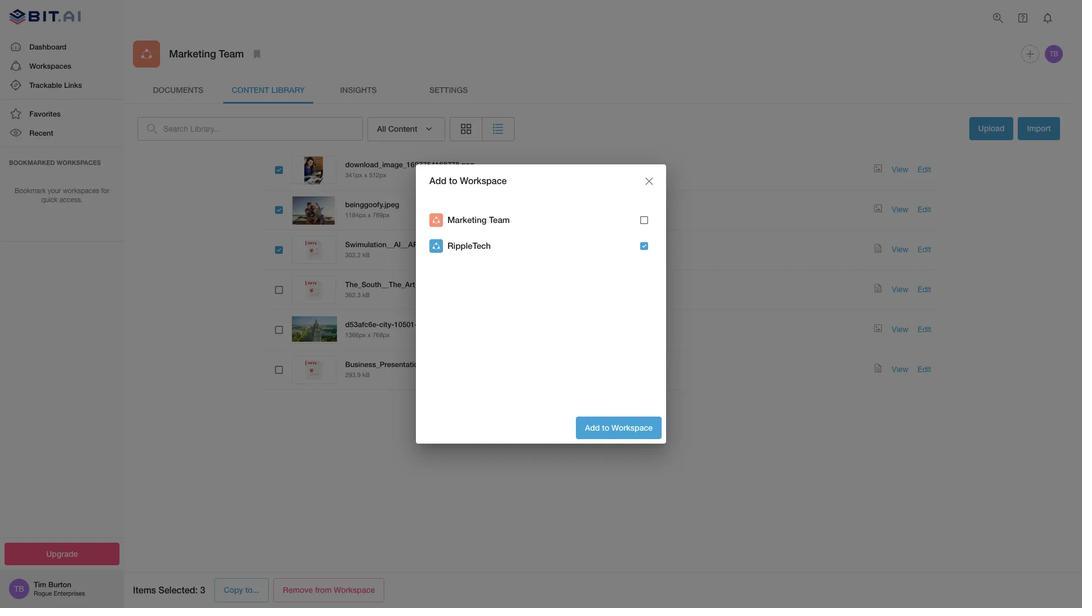 Task type: vqa. For each thing, say whether or not it's contained in the screenshot.


Task type: describe. For each thing, give the bounding box(es) containing it.
512px
[[369, 172, 386, 179]]

kb for swimulation__ai__ar__vr__vi__and_haptic_feedback.pptx
[[362, 252, 370, 259]]

items
[[133, 585, 156, 596]]

burton
[[48, 581, 71, 590]]

upgrade
[[46, 549, 78, 559]]

enterprises
[[54, 591, 85, 598]]

tb button
[[1043, 43, 1065, 65]]

marketing inside add to workspace dialog
[[448, 215, 487, 225]]

favorites
[[29, 109, 61, 118]]

tim burton rogue enterprises
[[34, 581, 85, 598]]

edit link for business_presentation_for_serious_business.pptx
[[918, 365, 931, 374]]

0 horizontal spatial team
[[219, 48, 244, 60]]

10501-
[[394, 320, 417, 329]]

3
[[200, 585, 205, 596]]

recent button
[[0, 124, 124, 143]]

0 vertical spatial to
[[449, 176, 457, 186]]

upgrade button
[[5, 543, 119, 566]]

edit for d53afc6e-city-10501-171d052ebcc.jpg
[[918, 325, 931, 334]]

upload
[[978, 123, 1005, 133]]

789px
[[373, 212, 390, 219]]

the_south__the_art_of_the_cypress.pptx
[[345, 280, 488, 289]]

insights
[[340, 85, 377, 95]]

quick
[[41, 196, 58, 204]]

trackable links button
[[0, 76, 124, 95]]

x for beinggoofy.jpeg
[[368, 212, 371, 219]]

copy
[[224, 586, 243, 595]]

edit for beinggoofy.jpeg
[[918, 205, 931, 214]]

add to workspace dialog
[[416, 164, 666, 444]]

rogue
[[34, 591, 52, 598]]

remove
[[283, 586, 313, 595]]

bookmarked
[[9, 159, 55, 166]]

edit link for swimulation__ai__ar__vr__vi__and_haptic_feedback.pptx
[[918, 245, 931, 254]]

1184px
[[345, 212, 366, 219]]

view link for business_presentation_for_serious_business.pptx
[[892, 365, 909, 374]]

items selected: 3
[[133, 585, 205, 596]]

view link for download_image_1697754168778.png
[[892, 165, 909, 174]]

x for download_image_1697754168778.png
[[364, 172, 367, 179]]

business_presentation_for_serious_business.pptx 293.9 kb
[[345, 360, 516, 379]]

edit link for beinggoofy.jpeg
[[918, 205, 931, 214]]

view for d53afc6e-city-10501-171d052ebcc.jpg
[[892, 325, 909, 334]]

edit link for the_south__the_art_of_the_cypress.pptx
[[918, 285, 931, 294]]

import
[[1027, 123, 1051, 133]]

293.9
[[345, 372, 361, 379]]

workspaces
[[63, 187, 99, 195]]

favorites button
[[0, 104, 124, 124]]

download_image_1697754168778.png 341px x 512px
[[345, 160, 475, 179]]

download_image_1697754168778.png
[[345, 160, 475, 169]]

add inside button
[[585, 423, 600, 433]]

view for download_image_1697754168778.png
[[892, 165, 909, 174]]

362.3
[[345, 292, 361, 299]]

workspaces
[[29, 61, 71, 70]]

trackable links
[[29, 81, 82, 90]]

swimulation__ai__ar__vr__vi__and_haptic_feedback.pptx
[[345, 240, 549, 249]]

edit for the_south__the_art_of_the_cypress.pptx
[[918, 285, 931, 294]]

recent
[[29, 129, 53, 138]]

workspaces button
[[0, 56, 124, 76]]

view for beinggoofy.jpeg
[[892, 205, 909, 214]]

beinggoofy.jpeg
[[345, 200, 399, 209]]

0 horizontal spatial add to workspace
[[429, 176, 507, 186]]

edit for download_image_1697754168778.png
[[918, 165, 931, 174]]

all content button
[[367, 117, 445, 141]]

bookmark image
[[250, 47, 264, 61]]

0 horizontal spatial add
[[429, 176, 447, 186]]

dashboard button
[[0, 37, 124, 56]]

insights link
[[313, 77, 404, 104]]



Task type: locate. For each thing, give the bounding box(es) containing it.
kb inside swimulation__ai__ar__vr__vi__and_haptic_feedback.pptx 302.2 kb
[[362, 252, 370, 259]]

171d052ebcc.jpg
[[417, 320, 476, 329]]

3 view link from the top
[[892, 245, 909, 254]]

bookmark
[[15, 187, 46, 195]]

341px
[[345, 172, 362, 179]]

1 horizontal spatial team
[[489, 215, 510, 225]]

dashboard
[[29, 42, 67, 51]]

302.2
[[345, 252, 361, 259]]

workspaces
[[57, 159, 101, 166]]

0 horizontal spatial workspace
[[334, 586, 375, 595]]

add to workspace button
[[576, 417, 662, 440]]

access.
[[60, 196, 83, 204]]

4 view from the top
[[892, 285, 909, 294]]

0 vertical spatial marketing team
[[169, 48, 244, 60]]

links
[[64, 81, 82, 90]]

3 edit link from the top
[[918, 245, 931, 254]]

768px
[[373, 332, 390, 339]]

city-
[[379, 320, 394, 329]]

0 horizontal spatial tb
[[14, 585, 24, 594]]

4 view link from the top
[[892, 285, 909, 294]]

d53afc6e-
[[345, 320, 379, 329]]

x inside "d53afc6e-city-10501-171d052ebcc.jpg 1366px x 768px"
[[368, 332, 371, 339]]

0 vertical spatial add to workspace
[[429, 176, 507, 186]]

add to workspace
[[429, 176, 507, 186], [585, 423, 653, 433]]

6 edit link from the top
[[918, 365, 931, 374]]

kb right 362.3
[[362, 292, 370, 299]]

x inside download_image_1697754168778.png 341px x 512px
[[364, 172, 367, 179]]

0 vertical spatial content
[[232, 85, 269, 95]]

team up rippletech
[[489, 215, 510, 225]]

edit for business_presentation_for_serious_business.pptx
[[918, 365, 931, 374]]

library
[[271, 85, 305, 95]]

all
[[377, 124, 386, 134]]

content library
[[232, 85, 305, 95]]

kb for business_presentation_for_serious_business.pptx
[[362, 372, 370, 379]]

copy to... button
[[214, 579, 269, 603]]

5 view link from the top
[[892, 325, 909, 334]]

remove from workspace
[[283, 586, 375, 595]]

add
[[429, 176, 447, 186], [585, 423, 600, 433]]

edit link for d53afc6e-city-10501-171d052ebcc.jpg
[[918, 325, 931, 334]]

1 vertical spatial workspace
[[612, 423, 653, 433]]

1 horizontal spatial workspace
[[460, 176, 507, 186]]

1 horizontal spatial tb
[[1050, 50, 1058, 58]]

0 vertical spatial add
[[429, 176, 447, 186]]

copy to...
[[224, 586, 259, 595]]

edit
[[918, 165, 931, 174], [918, 205, 931, 214], [918, 245, 931, 254], [918, 285, 931, 294], [918, 325, 931, 334], [918, 365, 931, 374]]

view link
[[892, 165, 909, 174], [892, 205, 909, 214], [892, 245, 909, 254], [892, 285, 909, 294], [892, 325, 909, 334], [892, 365, 909, 374]]

3 kb from the top
[[362, 372, 370, 379]]

2 vertical spatial kb
[[362, 372, 370, 379]]

view link for d53afc6e-city-10501-171d052ebcc.jpg
[[892, 325, 909, 334]]

1 view link from the top
[[892, 165, 909, 174]]

1 vertical spatial content
[[388, 124, 417, 134]]

all content
[[377, 124, 417, 134]]

1366px
[[345, 332, 366, 339]]

tab list containing documents
[[133, 77, 1065, 104]]

bookmarked workspaces
[[9, 159, 101, 166]]

edit link
[[918, 165, 931, 174], [918, 205, 931, 214], [918, 245, 931, 254], [918, 285, 931, 294], [918, 325, 931, 334], [918, 365, 931, 374]]

team left the bookmark image
[[219, 48, 244, 60]]

2 view link from the top
[[892, 205, 909, 214]]

x inside beinggoofy.jpeg 1184px x 789px
[[368, 212, 371, 219]]

4 edit from the top
[[918, 285, 931, 294]]

documents
[[153, 85, 203, 95]]

from
[[315, 586, 332, 595]]

Search Library... search field
[[163, 117, 363, 141]]

content
[[232, 85, 269, 95], [388, 124, 417, 134]]

workspace for remove from workspace button
[[334, 586, 375, 595]]

1 horizontal spatial marketing team
[[448, 215, 510, 225]]

add to workspace inside button
[[585, 423, 653, 433]]

team
[[219, 48, 244, 60], [489, 215, 510, 225]]

3 view from the top
[[892, 245, 909, 254]]

kb inside the_south__the_art_of_the_cypress.pptx 362.3 kb
[[362, 292, 370, 299]]

x left 768px
[[368, 332, 371, 339]]

0 vertical spatial team
[[219, 48, 244, 60]]

marketing team inside add to workspace dialog
[[448, 215, 510, 225]]

the_south__the_art_of_the_cypress.pptx 362.3 kb
[[345, 280, 488, 299]]

content down the bookmark image
[[232, 85, 269, 95]]

1 edit from the top
[[918, 165, 931, 174]]

for
[[101, 187, 109, 195]]

edit link for download_image_1697754168778.png
[[918, 165, 931, 174]]

tim
[[34, 581, 46, 590]]

0 vertical spatial x
[[364, 172, 367, 179]]

5 view from the top
[[892, 325, 909, 334]]

view for swimulation__ai__ar__vr__vi__and_haptic_feedback.pptx
[[892, 245, 909, 254]]

2 horizontal spatial workspace
[[612, 423, 653, 433]]

marketing team up rippletech
[[448, 215, 510, 225]]

0 vertical spatial marketing
[[169, 48, 216, 60]]

workspace for add to workspace button
[[612, 423, 653, 433]]

1 kb from the top
[[362, 252, 370, 259]]

1 vertical spatial add to workspace
[[585, 423, 653, 433]]

tb inside button
[[1050, 50, 1058, 58]]

2 view from the top
[[892, 205, 909, 214]]

5 edit from the top
[[918, 325, 931, 334]]

business_presentation_for_serious_business.pptx
[[345, 360, 516, 369]]

tb
[[1050, 50, 1058, 58], [14, 585, 24, 594]]

0 vertical spatial kb
[[362, 252, 370, 259]]

1 horizontal spatial add to workspace
[[585, 423, 653, 433]]

marketing team
[[169, 48, 244, 60], [448, 215, 510, 225]]

0 horizontal spatial marketing team
[[169, 48, 244, 60]]

1 vertical spatial kb
[[362, 292, 370, 299]]

1 vertical spatial marketing
[[448, 215, 487, 225]]

4 edit link from the top
[[918, 285, 931, 294]]

view for the_south__the_art_of_the_cypress.pptx
[[892, 285, 909, 294]]

2 vertical spatial workspace
[[334, 586, 375, 595]]

1 vertical spatial tb
[[14, 585, 24, 594]]

d53afc6e-city-10501-171d052ebcc.jpg 1366px x 768px
[[345, 320, 476, 339]]

view
[[892, 165, 909, 174], [892, 205, 909, 214], [892, 245, 909, 254], [892, 285, 909, 294], [892, 325, 909, 334], [892, 365, 909, 374]]

marketing team up documents
[[169, 48, 244, 60]]

2 vertical spatial x
[[368, 332, 371, 339]]

documents link
[[133, 77, 223, 104]]

content library link
[[223, 77, 313, 104]]

0 horizontal spatial to
[[449, 176, 457, 186]]

view link for beinggoofy.jpeg
[[892, 205, 909, 214]]

bookmark your workspaces for quick access.
[[15, 187, 109, 204]]

marketing up rippletech
[[448, 215, 487, 225]]

2 edit from the top
[[918, 205, 931, 214]]

beinggoofy.jpeg 1184px x 789px
[[345, 200, 399, 219]]

1 horizontal spatial marketing
[[448, 215, 487, 225]]

remove from workspace button
[[273, 579, 385, 603]]

to...
[[245, 586, 259, 595]]

x down the beinggoofy.jpeg
[[368, 212, 371, 219]]

x
[[364, 172, 367, 179], [368, 212, 371, 219], [368, 332, 371, 339]]

1 vertical spatial team
[[489, 215, 510, 225]]

tab list
[[133, 77, 1065, 104]]

import button
[[1018, 117, 1060, 140]]

0 vertical spatial workspace
[[460, 176, 507, 186]]

kb for the_south__the_art_of_the_cypress.pptx
[[362, 292, 370, 299]]

1 vertical spatial x
[[368, 212, 371, 219]]

view link for the_south__the_art_of_the_cypress.pptx
[[892, 285, 909, 294]]

3 edit from the top
[[918, 245, 931, 254]]

1 vertical spatial marketing team
[[448, 215, 510, 225]]

0 horizontal spatial content
[[232, 85, 269, 95]]

settings link
[[404, 77, 494, 104]]

kb inside business_presentation_for_serious_business.pptx 293.9 kb
[[362, 372, 370, 379]]

edit for swimulation__ai__ar__vr__vi__and_haptic_feedback.pptx
[[918, 245, 931, 254]]

team inside add to workspace dialog
[[489, 215, 510, 225]]

group
[[450, 117, 514, 141]]

6 view from the top
[[892, 365, 909, 374]]

2 kb from the top
[[362, 292, 370, 299]]

content right all
[[388, 124, 417, 134]]

kb right 293.9
[[362, 372, 370, 379]]

marketing up documents
[[169, 48, 216, 60]]

5 edit link from the top
[[918, 325, 931, 334]]

upload button
[[969, 117, 1014, 141], [969, 117, 1014, 140]]

6 edit from the top
[[918, 365, 931, 374]]

1 horizontal spatial content
[[388, 124, 417, 134]]

rippletech
[[448, 241, 491, 251]]

1 view from the top
[[892, 165, 909, 174]]

swimulation__ai__ar__vr__vi__and_haptic_feedback.pptx 302.2 kb
[[345, 240, 549, 259]]

settings
[[429, 85, 468, 95]]

marketing
[[169, 48, 216, 60], [448, 215, 487, 225]]

1 vertical spatial to
[[602, 423, 609, 433]]

content inside button
[[388, 124, 417, 134]]

trackable
[[29, 81, 62, 90]]

x right 341px
[[364, 172, 367, 179]]

to inside button
[[602, 423, 609, 433]]

kb
[[362, 252, 370, 259], [362, 292, 370, 299], [362, 372, 370, 379]]

0 horizontal spatial marketing
[[169, 48, 216, 60]]

0 vertical spatial tb
[[1050, 50, 1058, 58]]

1 vertical spatial add
[[585, 423, 600, 433]]

selected:
[[159, 585, 198, 596]]

workspace
[[460, 176, 507, 186], [612, 423, 653, 433], [334, 586, 375, 595]]

your
[[48, 187, 61, 195]]

1 horizontal spatial add
[[585, 423, 600, 433]]

view for business_presentation_for_serious_business.pptx
[[892, 365, 909, 374]]

kb right 302.2
[[362, 252, 370, 259]]

1 horizontal spatial to
[[602, 423, 609, 433]]

to
[[449, 176, 457, 186], [602, 423, 609, 433]]

1 edit link from the top
[[918, 165, 931, 174]]

2 edit link from the top
[[918, 205, 931, 214]]

6 view link from the top
[[892, 365, 909, 374]]

view link for swimulation__ai__ar__vr__vi__and_haptic_feedback.pptx
[[892, 245, 909, 254]]



